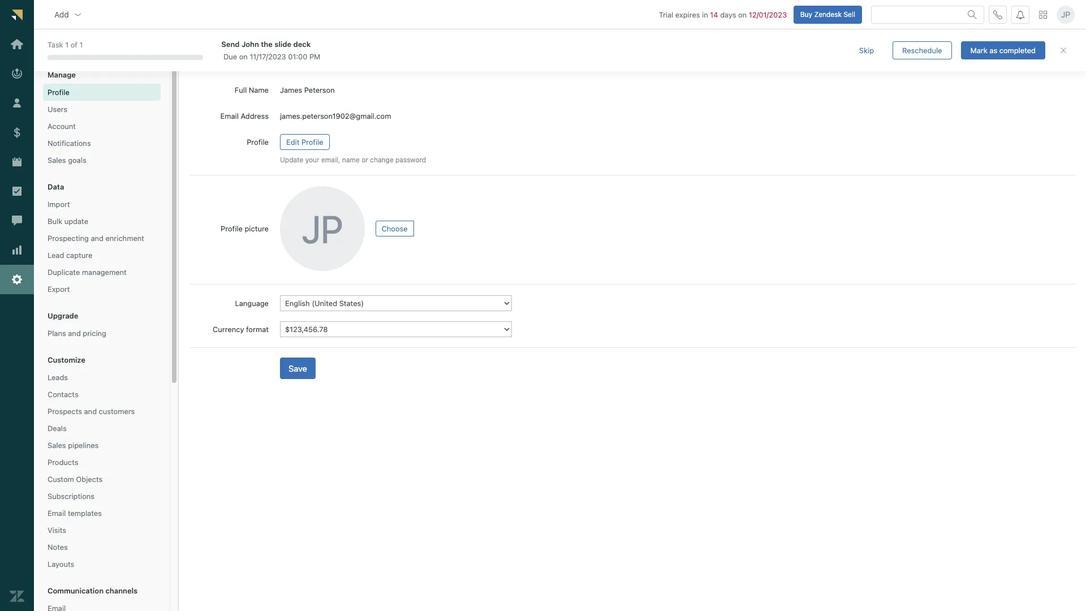 Task type: describe. For each thing, give the bounding box(es) containing it.
bell image
[[1016, 10, 1025, 19]]

2 1 from the left
[[80, 40, 83, 49]]

zendesk products image
[[1040, 11, 1047, 18]]

channels
[[105, 586, 138, 595]]

import
[[48, 200, 70, 209]]

custom
[[48, 475, 74, 484]]

zendesk
[[815, 10, 842, 18]]

currency format
[[213, 325, 269, 334]]

choose
[[382, 224, 408, 233]]

mark
[[971, 46, 988, 55]]

chevron down image
[[73, 10, 82, 19]]

communication
[[48, 586, 104, 595]]

james peterson
[[280, 86, 335, 95]]

currency
[[213, 325, 244, 334]]

email address element
[[280, 111, 1076, 121]]

layouts link
[[43, 557, 161, 572]]

subscriptions link
[[43, 489, 161, 504]]

prospects and customers link
[[43, 404, 161, 419]]

pricing
[[83, 329, 106, 338]]

users
[[48, 105, 67, 114]]

save
[[289, 363, 307, 374]]

1 horizontal spatial on
[[738, 10, 747, 19]]

the
[[261, 39, 273, 48]]

full name element
[[280, 85, 1076, 95]]

add
[[54, 9, 69, 19]]

add button
[[45, 3, 92, 26]]

products
[[48, 458, 78, 467]]

upgrade
[[48, 311, 78, 320]]

pipelines
[[68, 441, 99, 450]]

email templates
[[48, 509, 102, 518]]

pm
[[310, 52, 321, 61]]

bulk
[[48, 217, 62, 226]]

update
[[64, 217, 88, 226]]

sales goals
[[48, 156, 86, 165]]

contacts link
[[43, 387, 161, 402]]

james.peterson1902@gmail.com
[[280, 112, 391, 121]]

email for email address
[[220, 112, 239, 121]]

data
[[48, 182, 64, 191]]

mark as completed
[[971, 46, 1036, 55]]

management
[[82, 268, 127, 277]]

skip
[[860, 46, 874, 55]]

full name
[[235, 86, 269, 95]]

buy
[[801, 10, 813, 18]]

plans and pricing
[[48, 329, 106, 338]]

send
[[221, 39, 240, 48]]

plans and pricing link
[[43, 326, 161, 341]]

manage
[[48, 70, 76, 79]]

plans
[[48, 329, 66, 338]]

custom objects link
[[43, 472, 161, 487]]

leads
[[48, 373, 68, 382]]

profile left "picture"
[[221, 224, 243, 233]]

contacts
[[48, 390, 78, 399]]

export
[[48, 285, 70, 294]]

email templates link
[[43, 506, 161, 521]]

james
[[280, 86, 302, 95]]

notifications
[[48, 139, 91, 148]]

reschedule button
[[893, 41, 952, 59]]

john
[[242, 39, 259, 48]]

custom objects
[[48, 475, 103, 484]]

skip button
[[850, 41, 884, 59]]

layouts
[[48, 560, 74, 569]]

01:00
[[288, 52, 308, 61]]

reschedule
[[903, 46, 942, 55]]

choose button
[[376, 221, 414, 237]]

lead capture link
[[43, 248, 161, 263]]

prospecting
[[48, 234, 89, 243]]

lead
[[48, 251, 64, 260]]

sales for sales goals
[[48, 156, 66, 165]]

format
[[246, 325, 269, 334]]

email address
[[220, 112, 269, 121]]

account link
[[43, 119, 161, 134]]

sales pipelines
[[48, 441, 99, 450]]



Task type: locate. For each thing, give the bounding box(es) containing it.
sales down "deals"
[[48, 441, 66, 450]]

12/01/2023
[[749, 10, 787, 19]]

and right plans
[[68, 329, 81, 338]]

sales
[[48, 156, 66, 165], [48, 441, 66, 450]]

1 left of
[[65, 40, 69, 49]]

1 horizontal spatial jp
[[1061, 10, 1071, 19]]

edit profile link
[[280, 134, 330, 150]]

0 vertical spatial jp
[[1061, 10, 1071, 19]]

edit profile
[[286, 138, 324, 147]]

email up visits
[[48, 509, 66, 518]]

language
[[235, 299, 269, 308]]

0 horizontal spatial on
[[239, 52, 248, 61]]

1 vertical spatial sales
[[48, 441, 66, 450]]

duplicate management link
[[43, 265, 161, 280]]

of
[[71, 40, 78, 49]]

profile link
[[43, 85, 161, 100]]

users link
[[43, 102, 161, 117]]

on inside send john the slide deck due on 11/17/2023 01:00 pm
[[239, 52, 248, 61]]

1 horizontal spatial email
[[220, 112, 239, 121]]

full
[[235, 86, 247, 95]]

and down contacts link
[[84, 407, 97, 416]]

and down 'bulk update' link
[[91, 234, 104, 243]]

communication channels
[[48, 586, 138, 595]]

send john the slide deck due on 11/17/2023 01:00 pm
[[221, 39, 321, 61]]

jp button
[[1057, 5, 1075, 24]]

None field
[[64, 42, 153, 53]]

import link
[[43, 197, 161, 212]]

profile up users
[[48, 88, 69, 97]]

save button
[[280, 358, 316, 379]]

password
[[396, 156, 426, 164]]

search image
[[968, 10, 977, 19]]

capture
[[66, 251, 92, 260]]

in
[[702, 10, 708, 19]]

prospecting and enrichment link
[[43, 231, 161, 246]]

templates
[[68, 509, 102, 518]]

prospects
[[48, 407, 82, 416]]

and
[[91, 234, 104, 243], [68, 329, 81, 338], [84, 407, 97, 416]]

update your email, name or change password
[[280, 156, 426, 164]]

profile left john
[[190, 42, 227, 58]]

email for email templates
[[48, 509, 66, 518]]

products link
[[43, 455, 161, 470]]

on right days
[[738, 10, 747, 19]]

1
[[65, 40, 69, 49], [80, 40, 83, 49]]

as
[[990, 46, 998, 55]]

bulk update
[[48, 217, 88, 226]]

account
[[48, 122, 76, 131]]

zendesk image
[[10, 589, 24, 604]]

visits
[[48, 526, 66, 535]]

1 1 from the left
[[65, 40, 69, 49]]

profile picture
[[221, 224, 269, 233]]

name
[[249, 86, 269, 95]]

notes
[[48, 543, 68, 552]]

prospecting and enrichment
[[48, 234, 144, 243]]

change
[[370, 156, 394, 164]]

sales pipelines link
[[43, 438, 161, 453]]

and for plans
[[68, 329, 81, 338]]

task 1 of 1
[[48, 40, 83, 49]]

or
[[362, 156, 368, 164]]

sales for sales pipelines
[[48, 441, 66, 450]]

send john the slide deck link
[[221, 39, 830, 49]]

1 vertical spatial and
[[68, 329, 81, 338]]

lead capture
[[48, 251, 92, 260]]

email
[[220, 112, 239, 121], [48, 509, 66, 518]]

profile down the address
[[247, 138, 269, 147]]

leads link
[[43, 370, 161, 385]]

days
[[720, 10, 736, 19]]

your
[[305, 156, 320, 164]]

sell
[[844, 10, 856, 18]]

enrichment
[[106, 234, 144, 243]]

export link
[[43, 282, 161, 297]]

deals link
[[43, 421, 161, 436]]

duplicate
[[48, 268, 80, 277]]

1 horizontal spatial 1
[[80, 40, 83, 49]]

jp inside jp button
[[1061, 10, 1071, 19]]

slide
[[275, 39, 292, 48]]

notes link
[[43, 540, 161, 555]]

buy zendesk sell
[[801, 10, 856, 18]]

11/17/2023
[[250, 52, 286, 61]]

goals
[[68, 156, 86, 165]]

deals
[[48, 424, 67, 433]]

0 vertical spatial sales
[[48, 156, 66, 165]]

prospects and customers
[[48, 407, 135, 416]]

duplicate management
[[48, 268, 127, 277]]

name
[[342, 156, 360, 164]]

1 sales from the top
[[48, 156, 66, 165]]

1 vertical spatial email
[[48, 509, 66, 518]]

customers
[[99, 407, 135, 416]]

sales goals link
[[43, 153, 161, 168]]

0 vertical spatial and
[[91, 234, 104, 243]]

2 vertical spatial and
[[84, 407, 97, 416]]

due
[[223, 52, 237, 61]]

trial
[[659, 10, 674, 19]]

notifications link
[[43, 136, 161, 151]]

and for prospecting
[[91, 234, 104, 243]]

profile up your
[[302, 138, 324, 147]]

address
[[241, 112, 269, 121]]

visits link
[[43, 523, 161, 538]]

1 vertical spatial on
[[239, 52, 248, 61]]

picture
[[245, 224, 269, 233]]

customize
[[48, 355, 85, 364]]

and for prospects
[[84, 407, 97, 416]]

cancel image
[[1059, 46, 1068, 55]]

email left the address
[[220, 112, 239, 121]]

2 sales from the top
[[48, 441, 66, 450]]

0 vertical spatial on
[[738, 10, 747, 19]]

calls image
[[994, 10, 1003, 19]]

subscriptions
[[48, 492, 95, 501]]

1 right of
[[80, 40, 83, 49]]

0 horizontal spatial jp
[[302, 206, 343, 251]]

email,
[[321, 156, 340, 164]]

0 vertical spatial email
[[220, 112, 239, 121]]

expires
[[676, 10, 700, 19]]

on right due at the top of the page
[[239, 52, 248, 61]]

objects
[[76, 475, 103, 484]]

sales left goals
[[48, 156, 66, 165]]

1 vertical spatial jp
[[302, 206, 343, 251]]

0 horizontal spatial 1
[[65, 40, 69, 49]]

bulk update link
[[43, 214, 161, 229]]

update
[[280, 156, 303, 164]]

0 horizontal spatial email
[[48, 509, 66, 518]]



Task type: vqa. For each thing, say whether or not it's contained in the screenshot.
Add "Button"
yes



